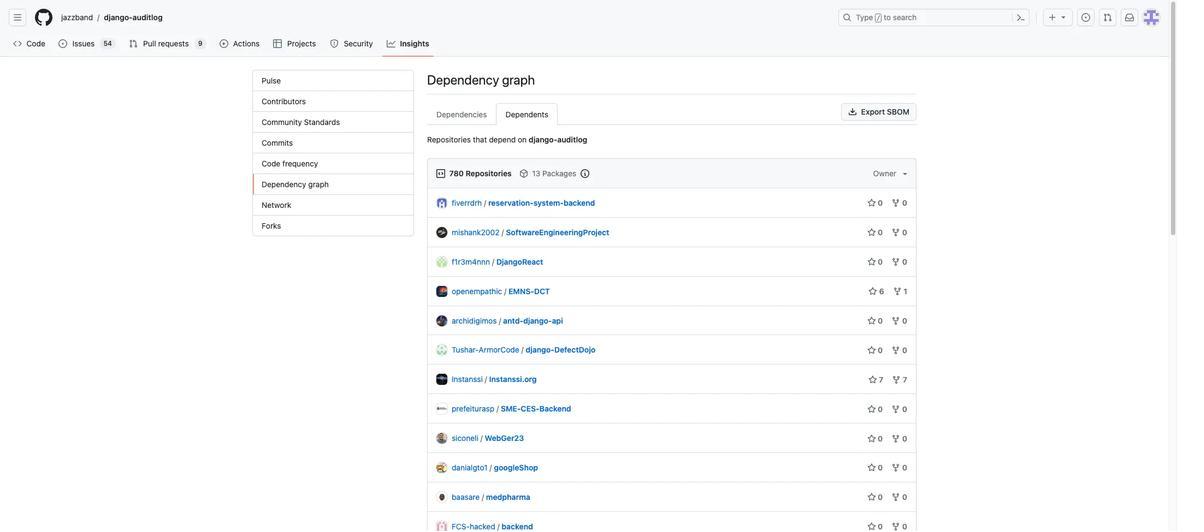 Task type: vqa. For each thing, say whether or not it's contained in the screenshot.


Task type: describe. For each thing, give the bounding box(es) containing it.
code frequency
[[262, 159, 318, 168]]

triangle down image
[[1060, 13, 1068, 21]]

0 vertical spatial repositories
[[427, 135, 471, 144]]

export sbom link
[[841, 103, 917, 121]]

repo forked image for siconeli / webger23
[[892, 435, 901, 443]]

network link
[[253, 195, 414, 216]]

graph image
[[387, 39, 396, 48]]

sme-
[[501, 405, 521, 414]]

0 for repo forked image corresponding to archidigimos / antd-django-api
[[901, 316, 908, 326]]

instanssi / instanssi.org
[[452, 375, 537, 384]]

repo forked image for mishank2002 / softwareengineeringproject
[[892, 229, 901, 237]]

code image
[[13, 39, 22, 48]]

shield image
[[330, 39, 339, 48]]

community standards link
[[253, 112, 414, 133]]

star image for f1r3m4nnn / djangoreact
[[868, 258, 876, 267]]

repo forked image for danialgto1 / googleshop
[[892, 464, 901, 473]]

googleshop link
[[494, 463, 538, 473]]

package image
[[519, 169, 528, 178]]

owner button
[[874, 168, 910, 179]]

warning image
[[581, 169, 590, 178]]

0 for mishank2002 / softwareengineeringproject's star image
[[876, 228, 883, 237]]

triangle down image
[[901, 169, 910, 178]]

@fcs hacked image
[[437, 522, 448, 532]]

backend link
[[502, 522, 533, 532]]

insights link
[[383, 36, 434, 52]]

pull requests
[[143, 39, 189, 48]]

/ for reservation-
[[484, 198, 486, 208]]

star image for instanssi / instanssi.org
[[869, 376, 877, 385]]

/ for medpharma
[[482, 493, 484, 502]]

0 for repo forked icon for baasare / medpharma
[[901, 493, 908, 502]]

command palette image
[[1017, 13, 1026, 22]]

danialgto1 link
[[452, 463, 488, 473]]

contributors link
[[253, 91, 414, 112]]

code for code
[[27, 39, 45, 48]]

django- inside jazzband / django-auditlog
[[104, 13, 133, 22]]

forks link
[[253, 216, 414, 236]]

search
[[893, 13, 917, 22]]

armorcode
[[479, 346, 520, 355]]

0 horizontal spatial backend
[[502, 522, 533, 532]]

0 for star image corresponding to baasare / medpharma
[[876, 493, 883, 502]]

requests
[[158, 39, 189, 48]]

plus image
[[1049, 13, 1057, 22]]

standards
[[304, 117, 340, 127]]

djangoreact
[[497, 257, 543, 267]]

tushar-armorcode / django-defectdojo
[[452, 346, 596, 355]]

@baasare image
[[437, 492, 448, 503]]

0 for danialgto1 / googleshop star image
[[876, 464, 883, 473]]

antd-
[[503, 316, 524, 325]]

django- down dct
[[524, 316, 552, 325]]

repo forked image for baasare / medpharma
[[892, 494, 901, 502]]

googleshop
[[494, 463, 538, 473]]

@f1r3m4nnn image
[[437, 257, 448, 268]]

0 for mishank2002 / softwareengineeringproject repo forked icon
[[901, 228, 908, 237]]

export sbom
[[862, 107, 910, 116]]

django-defectdojo link
[[526, 346, 596, 355]]

auditlog inside jazzband / django-auditlog
[[133, 13, 163, 22]]

code link
[[9, 36, 50, 52]]

emns-
[[509, 287, 534, 296]]

0 for star image associated with f1r3m4nnn / djangoreact
[[876, 258, 883, 267]]

@prefeiturasp image
[[437, 404, 448, 415]]

dependency graph inside the insights element
[[262, 180, 329, 189]]

openempathic
[[452, 287, 502, 296]]

dependents
[[506, 110, 549, 119]]

f1r3m4nnn link
[[452, 257, 490, 267]]

warning element
[[579, 168, 592, 179]]

projects
[[287, 39, 316, 48]]

1 horizontal spatial backend
[[564, 198, 595, 208]]

@siconeli image
[[437, 433, 448, 444]]

owner
[[874, 169, 897, 178]]

baasare / medpharma
[[452, 493, 530, 502]]

jazzband
[[61, 13, 93, 22]]

/ for instanssi.org
[[485, 375, 487, 384]]

/ for googleshop
[[490, 463, 492, 473]]

repo forked image for prefeiturasp / sme-ces-backend
[[892, 405, 901, 414]]

dct
[[534, 287, 550, 296]]

type / to search
[[856, 13, 917, 22]]

1 7 from the left
[[877, 375, 884, 385]]

13                 packages
[[530, 169, 577, 178]]

/ for softwareengineeringproject
[[502, 228, 504, 237]]

@mishank2002 image
[[437, 227, 448, 238]]

medpharma
[[486, 493, 530, 502]]

danialgto1 / googleshop
[[452, 463, 538, 473]]

instanssi
[[452, 375, 483, 384]]

prefeiturasp link
[[452, 405, 495, 414]]

54
[[104, 39, 112, 48]]

fiverrdrh link
[[452, 198, 482, 208]]

repo forked image for instanssi / instanssi.org
[[893, 376, 901, 385]]

star image for api
[[868, 317, 876, 326]]

fcs-hacked link
[[452, 522, 495, 532]]

webger23
[[485, 434, 524, 443]]

/ for djangoreact
[[492, 257, 495, 267]]

star image for backend
[[868, 199, 876, 208]]

security
[[344, 39, 373, 48]]

star image for prefeiturasp / sme-ces-backend
[[868, 405, 876, 414]]

code frequency link
[[253, 154, 414, 174]]

star image for fcs-hacked / backend
[[868, 523, 876, 532]]

@fiverrdrh image
[[437, 198, 448, 209]]

0 for repo forked icon for fiverrdrh / reservation-system-backend
[[901, 199, 908, 208]]

defectdojo
[[555, 346, 596, 355]]

softwareengineeringproject
[[506, 228, 610, 237]]

/ for sme-
[[497, 405, 499, 414]]

0 for repo forked icon for f1r3m4nnn / djangoreact
[[901, 258, 908, 267]]

0 for star icon related to defectdojo
[[876, 346, 883, 355]]

/ for django-
[[97, 13, 100, 22]]

type
[[856, 13, 874, 22]]

siconeli
[[452, 434, 479, 443]]

/ for webger23
[[481, 434, 483, 443]]

on
[[518, 135, 527, 144]]

star image for defectdojo
[[868, 346, 876, 355]]

actions
[[233, 39, 260, 48]]

fcs-
[[452, 522, 470, 532]]

reservation-system-backend link
[[489, 198, 595, 208]]

backend
[[540, 405, 571, 414]]

0 for prefeiturasp / sme-ces-backend repo forked image
[[901, 405, 908, 414]]

9
[[198, 39, 203, 48]]

0 vertical spatial graph
[[502, 72, 535, 87]]

openempathic / emns-dct
[[452, 287, 550, 296]]

fiverrdrh / reservation-system-backend
[[452, 198, 595, 208]]

@instanssi image
[[437, 374, 448, 385]]

system-
[[534, 198, 564, 208]]

0 for star image related to prefeiturasp / sme-ces-backend
[[876, 405, 883, 414]]

f1r3m4nnn
[[452, 257, 490, 267]]

django- down the antd-django-api 'link' at bottom left
[[526, 346, 555, 355]]

softwareengineeringproject link
[[506, 228, 610, 237]]

prefeiturasp
[[452, 405, 495, 414]]

13
[[532, 169, 541, 178]]

pulse link
[[253, 70, 414, 91]]

openempathic link
[[452, 287, 502, 296]]

sme-ces-backend link
[[501, 405, 571, 414]]

instanssi link
[[452, 375, 483, 384]]

fiverrdrh
[[452, 198, 482, 208]]

repo forked image for openempathic / emns-dct
[[893, 287, 902, 296]]



Task type: locate. For each thing, give the bounding box(es) containing it.
/ for emns-
[[504, 287, 507, 296]]

1 horizontal spatial dependency graph
[[427, 72, 535, 87]]

1 horizontal spatial issue opened image
[[1082, 13, 1091, 22]]

0 horizontal spatial code
[[27, 39, 45, 48]]

1 horizontal spatial code
[[262, 159, 280, 168]]

issue opened image left git pull request image
[[1082, 13, 1091, 22]]

django-auditlog link
[[100, 9, 167, 26]]

/
[[97, 13, 100, 22], [877, 14, 881, 22], [484, 198, 486, 208], [502, 228, 504, 237], [492, 257, 495, 267], [504, 287, 507, 296], [499, 316, 501, 325], [522, 346, 524, 355], [485, 375, 487, 384], [497, 405, 499, 414], [481, 434, 483, 443], [490, 463, 492, 473], [482, 493, 484, 502], [498, 522, 500, 532]]

/ for antd-
[[499, 316, 501, 325]]

1 vertical spatial dependency graph
[[262, 180, 329, 189]]

webger23 link
[[485, 434, 524, 443]]

list
[[57, 9, 832, 26]]

780
[[450, 169, 464, 178]]

export
[[862, 107, 885, 116]]

repo forked image for f1r3m4nnn / djangoreact
[[892, 258, 901, 267]]

/ right f1r3m4nnn
[[492, 257, 495, 267]]

repo forked image for tushar-armorcode / django-defectdojo
[[892, 346, 901, 355]]

1 vertical spatial dependency
[[262, 180, 306, 189]]

0 vertical spatial issue opened image
[[1082, 13, 1091, 22]]

/ inside type / to search
[[877, 14, 881, 22]]

1 horizontal spatial auditlog
[[558, 135, 588, 144]]

dependencies link
[[427, 103, 496, 125]]

auditlog up pull
[[133, 13, 163, 22]]

/ inside jazzband / django-auditlog
[[97, 13, 100, 22]]

1 vertical spatial issue opened image
[[59, 39, 67, 48]]

dependency graph up dependencies link
[[427, 72, 535, 87]]

@danialgto1 image
[[437, 463, 448, 474]]

f1r3m4nnn / djangoreact
[[452, 257, 543, 267]]

/ for to
[[877, 14, 881, 22]]

1
[[902, 287, 908, 296]]

packages
[[543, 169, 577, 178]]

/ right fiverrdrh at the top of the page
[[484, 198, 486, 208]]

/ right baasare
[[482, 493, 484, 502]]

pulse
[[262, 76, 281, 85]]

commits link
[[253, 133, 414, 154]]

0 for siconeli / webger23 repo forked icon
[[901, 434, 908, 443]]

1 vertical spatial auditlog
[[558, 135, 588, 144]]

star image for baasare / medpharma
[[868, 494, 876, 502]]

code right code image
[[27, 39, 45, 48]]

jazzband / django-auditlog
[[61, 13, 163, 22]]

commits
[[262, 138, 293, 148]]

community
[[262, 117, 302, 127]]

auditlog up warning element
[[558, 135, 588, 144]]

dependency insights menu element
[[427, 103, 917, 125]]

13                 packages link
[[519, 168, 577, 179]]

star image for danialgto1 / googleshop
[[868, 464, 876, 473]]

medpharma link
[[486, 493, 530, 502]]

dependency graph link
[[253, 174, 414, 195]]

tushar-armorcode link
[[452, 346, 520, 355]]

that
[[473, 135, 487, 144]]

pull
[[143, 39, 156, 48]]

ces-
[[521, 405, 540, 414]]

/ right instanssi
[[485, 375, 487, 384]]

/ left antd-
[[499, 316, 501, 325]]

dependency inside the insights element
[[262, 180, 306, 189]]

prefeiturasp / sme-ces-backend
[[452, 405, 571, 414]]

archidigimos
[[452, 316, 497, 325]]

network
[[262, 201, 291, 210]]

play image
[[219, 39, 228, 48]]

notifications image
[[1126, 13, 1134, 22]]

siconeli link
[[452, 434, 479, 443]]

repo forked image
[[892, 199, 901, 208], [892, 229, 901, 237], [892, 258, 901, 267], [893, 287, 902, 296], [892, 435, 901, 443], [892, 494, 901, 502]]

0 horizontal spatial dependency
[[262, 180, 306, 189]]

git pull request image
[[1104, 13, 1113, 22]]

jazzband link
[[57, 9, 97, 26]]

issues
[[72, 39, 95, 48]]

/ left emns-
[[504, 287, 507, 296]]

/ right the armorcode
[[522, 346, 524, 355]]

reservation-
[[489, 198, 534, 208]]

0 horizontal spatial dependency graph
[[262, 180, 329, 189]]

@tushar armorcode image
[[437, 345, 448, 356]]

danialgto1
[[452, 463, 488, 473]]

antd-django-api link
[[503, 316, 563, 325]]

1 vertical spatial backend
[[502, 522, 533, 532]]

/ left to
[[877, 14, 881, 22]]

issue opened image left issues
[[59, 39, 67, 48]]

0 vertical spatial dependency
[[427, 72, 499, 87]]

0 vertical spatial backend
[[564, 198, 595, 208]]

tushar-
[[452, 346, 479, 355]]

/ right the mishank2002 link at the top of the page
[[502, 228, 504, 237]]

/ left sme-
[[497, 405, 499, 414]]

star image
[[868, 229, 876, 237], [868, 258, 876, 267], [869, 376, 877, 385], [868, 405, 876, 414], [868, 464, 876, 473], [868, 494, 876, 502], [868, 523, 876, 532]]

repo forked image for archidigimos / antd-django-api
[[892, 317, 901, 326]]

0 horizontal spatial graph
[[308, 180, 329, 189]]

siconeli / webger23
[[452, 434, 524, 443]]

0 horizontal spatial auditlog
[[133, 13, 163, 22]]

star image for mishank2002 / softwareengineeringproject
[[868, 229, 876, 237]]

list containing jazzband
[[57, 9, 832, 26]]

1 vertical spatial code
[[262, 159, 280, 168]]

download image
[[848, 108, 857, 116]]

repo forked image for fiverrdrh / reservation-system-backend
[[892, 199, 901, 208]]

homepage image
[[35, 9, 52, 26]]

1 vertical spatial graph
[[308, 180, 329, 189]]

0 vertical spatial auditlog
[[133, 13, 163, 22]]

/ right 'siconeli'
[[481, 434, 483, 443]]

dependencies
[[437, 110, 487, 119]]

code down the commits
[[262, 159, 280, 168]]

graph inside the insights element
[[308, 180, 329, 189]]

0 for repo forked image corresponding to tushar-armorcode / django-defectdojo
[[901, 346, 908, 355]]

repo forked image
[[892, 317, 901, 326], [892, 346, 901, 355], [893, 376, 901, 385], [892, 405, 901, 414], [892, 464, 901, 473], [892, 523, 901, 532]]

repositories right 780
[[466, 169, 512, 178]]

/ right jazzband
[[97, 13, 100, 22]]

django- right on
[[529, 135, 558, 144]]

/ right hacked
[[498, 522, 500, 532]]

issue opened image for git pull request icon
[[59, 39, 67, 48]]

instanssi.org link
[[489, 375, 537, 384]]

@archidigimos image
[[437, 316, 448, 327]]

graph down code frequency link
[[308, 180, 329, 189]]

dependency up dependencies link
[[427, 72, 499, 87]]

@openempathic image
[[437, 286, 448, 297]]

baasare
[[452, 493, 480, 502]]

issue opened image for git pull request image
[[1082, 13, 1091, 22]]

community standards
[[262, 117, 340, 127]]

archidigimos link
[[452, 316, 497, 325]]

1 horizontal spatial 7
[[901, 375, 908, 385]]

issue opened image
[[1082, 13, 1091, 22], [59, 39, 67, 48]]

sbom
[[887, 107, 910, 116]]

instanssi.org
[[489, 375, 537, 384]]

hacked
[[470, 522, 495, 532]]

0 for star icon for api
[[876, 316, 883, 326]]

1 vertical spatial repositories
[[466, 169, 512, 178]]

0 for star icon for backend
[[876, 199, 883, 208]]

backend down "medpharma" link
[[502, 522, 533, 532]]

0 horizontal spatial 7
[[877, 375, 884, 385]]

dependents link
[[496, 103, 558, 125]]

0 vertical spatial dependency graph
[[427, 72, 535, 87]]

backend
[[564, 198, 595, 208], [502, 522, 533, 532]]

star image
[[868, 199, 876, 208], [869, 287, 878, 296], [868, 317, 876, 326], [868, 346, 876, 355], [868, 435, 876, 443]]

table image
[[273, 39, 282, 48]]

forks
[[262, 221, 281, 231]]

code square image
[[437, 169, 445, 178]]

dependency graph down frequency
[[262, 180, 329, 189]]

security link
[[326, 36, 378, 52]]

contributors
[[262, 97, 306, 106]]

dependency down code frequency
[[262, 180, 306, 189]]

780                 repositories
[[448, 169, 512, 178]]

insights element
[[252, 70, 414, 237]]

code for code frequency
[[262, 159, 280, 168]]

0 for danialgto1 / googleshop repo forked image
[[901, 464, 908, 473]]

6
[[878, 287, 885, 296]]

graph up dependents link
[[502, 72, 535, 87]]

graph
[[502, 72, 535, 87], [308, 180, 329, 189]]

repositories down dependencies at the top left of the page
[[427, 135, 471, 144]]

780                 repositories link
[[437, 168, 512, 179]]

backend down "warning" image at the top
[[564, 198, 595, 208]]

dependency
[[427, 72, 499, 87], [262, 180, 306, 189]]

mishank2002
[[452, 228, 500, 237]]

/ right danialgto1 on the bottom left of the page
[[490, 463, 492, 473]]

fcs-hacked / backend
[[452, 522, 533, 532]]

1 horizontal spatial graph
[[502, 72, 535, 87]]

repo forked image for fcs-hacked / backend
[[892, 523, 901, 532]]

0 horizontal spatial issue opened image
[[59, 39, 67, 48]]

emns-dct link
[[509, 287, 550, 296]]

1 horizontal spatial dependency
[[427, 72, 499, 87]]

code inside the insights element
[[262, 159, 280, 168]]

mishank2002 link
[[452, 228, 500, 237]]

mishank2002 / softwareengineeringproject
[[452, 228, 610, 237]]

dependency graph
[[427, 72, 535, 87], [262, 180, 329, 189]]

0 vertical spatial code
[[27, 39, 45, 48]]

git pull request image
[[129, 39, 138, 48]]

code
[[27, 39, 45, 48], [262, 159, 280, 168]]

actions link
[[215, 36, 265, 52]]

2 7 from the left
[[901, 375, 908, 385]]

frequency
[[283, 159, 318, 168]]

django- up 54
[[104, 13, 133, 22]]



